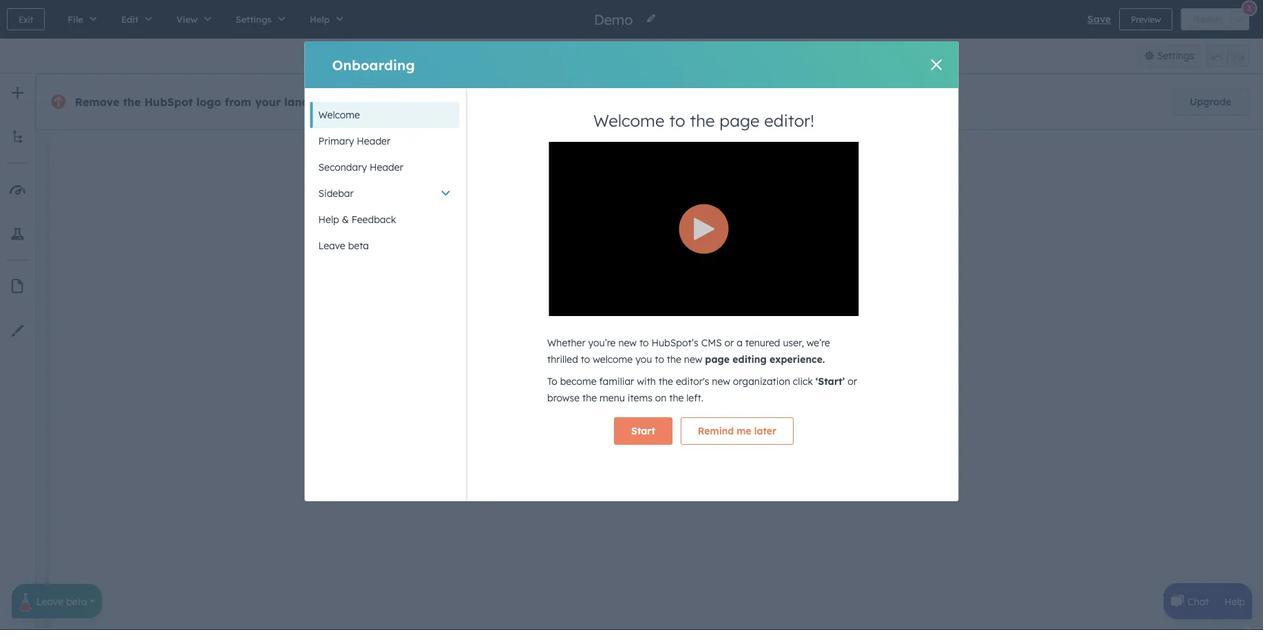 Task type: locate. For each thing, give the bounding box(es) containing it.
with for features
[[495, 96, 514, 108]]

0 vertical spatial leave
[[318, 240, 345, 252]]

new
[[619, 337, 637, 349], [684, 353, 703, 365], [712, 375, 731, 387]]

header inside button
[[357, 135, 391, 147]]

0 vertical spatial beta
[[348, 240, 369, 252]]

leave beta inside button
[[318, 240, 369, 252]]

new up editor's
[[684, 353, 703, 365]]

publish group
[[1181, 8, 1250, 30]]

upgrade link
[[1173, 88, 1249, 116]]

leave beta button
[[12, 579, 102, 618]]

help
[[318, 213, 339, 226], [1225, 595, 1246, 607]]

me
[[737, 425, 752, 437]]

unlock
[[378, 96, 409, 108]]

the inside the whether you're new to hubspot's cms or a tenured user, we're thrilled to welcome you to the new
[[667, 353, 682, 365]]

0 vertical spatial help
[[318, 213, 339, 226]]

with left 'crm'
[[495, 96, 514, 108]]

1 vertical spatial leave
[[36, 595, 64, 607]]

new up welcome
[[619, 337, 637, 349]]

welcome inside button
[[318, 109, 360, 121]]

1 group from the left
[[601, 44, 656, 67]]

with up items
[[637, 375, 656, 387]]

welcome down starter.
[[594, 110, 665, 131]]

publish button
[[1181, 8, 1233, 30]]

help & feedback button
[[310, 207, 460, 233]]

0 vertical spatial or
[[725, 337, 734, 349]]

editing
[[733, 353, 767, 365]]

group
[[601, 44, 656, 67], [1206, 44, 1250, 67]]

1 vertical spatial or
[[848, 375, 857, 387]]

1 horizontal spatial help
[[1225, 595, 1246, 607]]

help right chat
[[1225, 595, 1246, 607]]

0 horizontal spatial with
[[495, 96, 514, 108]]

welcome up primary
[[318, 109, 360, 121]]

'start'
[[816, 375, 845, 387]]

1 vertical spatial header
[[370, 161, 403, 173]]

beta inside button
[[348, 240, 369, 252]]

0 horizontal spatial new
[[619, 337, 637, 349]]

welcome to the page editor!
[[594, 110, 815, 131]]

pages.
[[331, 95, 367, 109]]

editor!
[[765, 110, 815, 131]]

0 horizontal spatial help
[[318, 213, 339, 226]]

primary header button
[[310, 128, 460, 154]]

your
[[255, 95, 281, 109]]

close image
[[931, 59, 942, 70]]

browse
[[547, 392, 580, 404]]

with
[[495, 96, 514, 108], [637, 375, 656, 387]]

3
[[1248, 3, 1252, 13]]

0 vertical spatial header
[[357, 135, 391, 147]]

0 vertical spatial leave beta
[[318, 240, 369, 252]]

welcome to the page editor! dialog
[[305, 41, 959, 501]]

publish
[[1193, 14, 1221, 24]]

welcome
[[318, 109, 360, 121], [594, 110, 665, 131]]

crm
[[517, 96, 538, 108]]

help inside button
[[318, 213, 339, 226]]

to
[[669, 110, 686, 131], [640, 337, 649, 349], [581, 353, 590, 365], [655, 353, 664, 365]]

or left a
[[725, 337, 734, 349]]

0 horizontal spatial leave beta
[[36, 595, 87, 607]]

header
[[357, 135, 391, 147], [370, 161, 403, 173]]

0 horizontal spatial beta
[[66, 595, 87, 607]]

leave beta
[[318, 240, 369, 252], [36, 595, 87, 607]]

beta
[[348, 240, 369, 252], [66, 595, 87, 607]]

later
[[755, 425, 777, 437]]

1 vertical spatial help
[[1225, 595, 1246, 607]]

save button
[[1088, 11, 1111, 28]]

welcome for welcome
[[318, 109, 360, 121]]

remove the hubspot logo from your landing pages.
[[75, 95, 367, 109]]

page
[[720, 110, 760, 131], [705, 353, 730, 365]]

2 vertical spatial new
[[712, 375, 731, 387]]

1 horizontal spatial or
[[848, 375, 857, 387]]

cms
[[701, 337, 722, 349]]

1 horizontal spatial leave
[[318, 240, 345, 252]]

0 horizontal spatial or
[[725, 337, 734, 349]]

on
[[655, 392, 667, 404]]

1 horizontal spatial group
[[1206, 44, 1250, 67]]

1 horizontal spatial new
[[684, 353, 703, 365]]

secondary header button
[[310, 154, 460, 180]]

0 horizontal spatial group
[[601, 44, 656, 67]]

0 vertical spatial new
[[619, 337, 637, 349]]

with inside welcome to the page editor! dialog
[[637, 375, 656, 387]]

1 vertical spatial page
[[705, 353, 730, 365]]

chat
[[1188, 595, 1210, 607]]

primary header
[[318, 135, 391, 147]]

0 vertical spatial with
[[495, 96, 514, 108]]

header inside button
[[370, 161, 403, 173]]

leave inside leave beta popup button
[[36, 595, 64, 607]]

leave beta inside popup button
[[36, 595, 87, 607]]

leave
[[318, 240, 345, 252], [36, 595, 64, 607]]

or right 'start'
[[848, 375, 857, 387]]

None field
[[593, 10, 638, 29]]

start
[[632, 425, 655, 437]]

the
[[123, 95, 141, 109], [690, 110, 715, 131], [667, 353, 682, 365], [659, 375, 673, 387], [583, 392, 597, 404], [670, 392, 684, 404]]

1 vertical spatial with
[[637, 375, 656, 387]]

hubspot's
[[652, 337, 699, 349]]

you
[[636, 353, 652, 365]]

2 horizontal spatial new
[[712, 375, 731, 387]]

1 horizontal spatial with
[[637, 375, 656, 387]]

features
[[455, 96, 492, 108]]

header down welcome button
[[357, 135, 391, 147]]

0 horizontal spatial welcome
[[318, 109, 360, 121]]

header for secondary header
[[370, 161, 403, 173]]

remove
[[75, 95, 119, 109]]

or
[[725, 337, 734, 349], [848, 375, 857, 387]]

to
[[547, 375, 558, 387]]

or inside or browse the menu items on the left.
[[848, 375, 857, 387]]

page left editor!
[[720, 110, 760, 131]]

0 horizontal spatial leave
[[36, 595, 64, 607]]

1 horizontal spatial leave beta
[[318, 240, 369, 252]]

header down primary header button in the top left of the page
[[370, 161, 403, 173]]

help left "&"
[[318, 213, 339, 226]]

new right editor's
[[712, 375, 731, 387]]

1 horizontal spatial beta
[[348, 240, 369, 252]]

thrilled
[[547, 353, 578, 365]]

1 horizontal spatial welcome
[[594, 110, 665, 131]]

secondary header
[[318, 161, 403, 173]]

you're
[[588, 337, 616, 349]]

remind me later
[[698, 425, 777, 437]]

onboarding
[[332, 56, 415, 73]]

1 vertical spatial beta
[[66, 595, 87, 607]]

1 vertical spatial new
[[684, 353, 703, 365]]

&
[[342, 213, 349, 226]]

items
[[628, 392, 653, 404]]

page down cms
[[705, 353, 730, 365]]

preview button
[[1120, 8, 1173, 30]]

1 vertical spatial leave beta
[[36, 595, 87, 607]]

beta inside popup button
[[66, 595, 87, 607]]

feedback
[[352, 213, 396, 226]]



Task type: vqa. For each thing, say whether or not it's contained in the screenshot.
'Reporting' link
no



Task type: describe. For each thing, give the bounding box(es) containing it.
tenured
[[746, 337, 781, 349]]

leave inside leave beta button
[[318, 240, 345, 252]]

exit link
[[7, 8, 45, 30]]

sidebar button
[[310, 180, 460, 207]]

help for help & feedback
[[318, 213, 339, 226]]

left.
[[687, 392, 704, 404]]

with for familiar
[[637, 375, 656, 387]]

secondary
[[318, 161, 367, 173]]

remind
[[698, 425, 734, 437]]

user,
[[783, 337, 804, 349]]

sidebar
[[318, 187, 354, 199]]

become
[[560, 375, 597, 387]]

leave beta button
[[310, 233, 460, 259]]

premium
[[412, 96, 452, 108]]

2 group from the left
[[1206, 44, 1250, 67]]

page editing experience.
[[705, 353, 825, 365]]

editor's
[[676, 375, 710, 387]]

help & feedback
[[318, 213, 396, 226]]

familiar
[[599, 375, 634, 387]]

upgrade
[[1190, 96, 1232, 108]]

remind me later button
[[681, 417, 794, 445]]

save
[[1088, 13, 1111, 25]]

welcome button
[[310, 102, 460, 128]]

a
[[737, 337, 743, 349]]

settings button
[[1138, 44, 1201, 67]]

organization
[[733, 375, 790, 387]]

whether
[[547, 337, 586, 349]]

start button
[[614, 417, 673, 445]]

experience.
[[770, 353, 825, 365]]

preview
[[1131, 14, 1161, 24]]

to become familiar with the editor's new organization click 'start'
[[547, 375, 845, 387]]

we're
[[807, 337, 830, 349]]

whether you're new to hubspot's cms or a tenured user, we're thrilled to welcome you to the new
[[547, 337, 830, 365]]

hubspot
[[144, 95, 193, 109]]

from
[[225, 95, 252, 109]]

settings
[[1158, 50, 1195, 62]]

click
[[793, 375, 813, 387]]

unlock premium features with crm suite starter.
[[378, 96, 599, 108]]

landing
[[284, 95, 327, 109]]

or inside the whether you're new to hubspot's cms or a tenured user, we're thrilled to welcome you to the new
[[725, 337, 734, 349]]

logo
[[196, 95, 221, 109]]

welcome for welcome to the page editor!
[[594, 110, 665, 131]]

welcome
[[593, 353, 633, 365]]

starter.
[[566, 96, 599, 108]]

help for help
[[1225, 595, 1246, 607]]

suite
[[541, 96, 564, 108]]

or browse the menu items on the left.
[[547, 375, 857, 404]]

0 vertical spatial page
[[720, 110, 760, 131]]

menu
[[600, 392, 625, 404]]

primary
[[318, 135, 354, 147]]

exit
[[19, 14, 33, 24]]

header for primary header
[[357, 135, 391, 147]]



